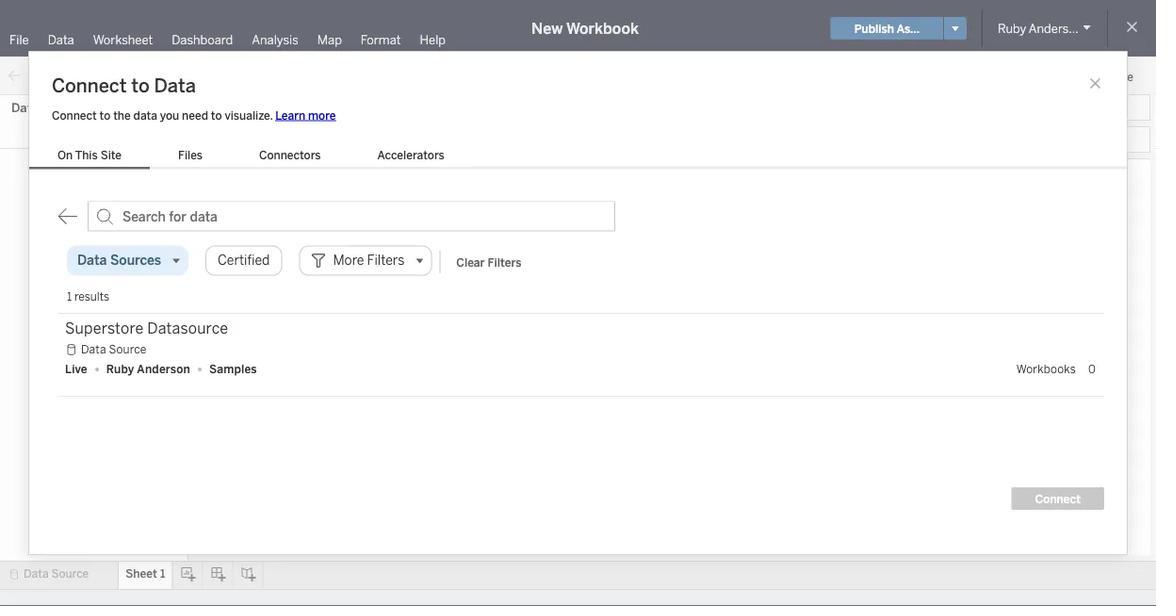 Task type: vqa. For each thing, say whether or not it's contained in the screenshot.
Connect to the middle
yes



Task type: locate. For each thing, give the bounding box(es) containing it.
redo image
[[36, 66, 55, 85]]

dashboard
[[172, 32, 233, 47]]

data
[[48, 32, 74, 47], [154, 74, 196, 97], [11, 100, 39, 115], [81, 343, 106, 356], [24, 567, 49, 581]]

0 horizontal spatial anderson
[[137, 362, 190, 376]]

marks
[[217, 200, 250, 213]]

source
[[109, 343, 147, 356], [51, 567, 89, 581]]

list box
[[29, 145, 473, 170]]

show me button
[[1055, 61, 1151, 90]]

more
[[308, 108, 336, 122]]

the
[[113, 108, 131, 122]]

size
[[268, 277, 288, 290]]

0 vertical spatial ruby anderson
[[998, 21, 1083, 36]]

ruby anderson down superstore datasource
[[106, 362, 190, 376]]

1 vertical spatial connect
[[52, 108, 97, 122]]

datasource
[[147, 320, 228, 337]]

connect for connect
[[1036, 492, 1081, 505]]

0 vertical spatial sheet
[[375, 168, 427, 194]]

connect
[[52, 74, 127, 97], [52, 108, 97, 122], [1036, 492, 1081, 505]]

anderson
[[1029, 21, 1083, 36], [137, 362, 190, 376]]

detail
[[210, 330, 239, 343]]

to right the need
[[211, 108, 222, 122]]

1 vertical spatial anderson
[[137, 362, 190, 376]]

ruby anderson up the show me "button" at the right
[[998, 21, 1083, 36]]

publish
[[855, 21, 895, 35]]

filters
[[488, 255, 522, 269]]

certified
[[218, 253, 270, 268]]

clear
[[456, 255, 485, 269]]

1 vertical spatial sheet 1
[[126, 567, 165, 581]]

sheet 1
[[375, 168, 442, 194], [126, 567, 165, 581]]

0 vertical spatial sheet 1
[[375, 168, 442, 194]]

connect for connect to the data you need to visualize. learn more
[[52, 108, 97, 122]]

need
[[182, 108, 208, 122]]

1 horizontal spatial sheet 1
[[375, 168, 442, 194]]

this
[[75, 148, 98, 162]]

0 horizontal spatial ruby
[[106, 362, 134, 376]]

color
[[211, 277, 238, 290]]

anderson up the show me "button" at the right
[[1029, 21, 1083, 36]]

site
[[101, 148, 122, 162]]

to for the
[[100, 108, 111, 122]]

connect button
[[1012, 487, 1105, 510]]

0 horizontal spatial ruby anderson
[[106, 362, 190, 376]]

help
[[420, 32, 446, 47]]

as...
[[897, 21, 920, 35]]

new
[[532, 19, 563, 37]]

to for data
[[131, 74, 150, 97]]

ruby anderson
[[998, 21, 1083, 36], [106, 362, 190, 376]]

1 horizontal spatial sheet
[[375, 168, 427, 194]]

data
[[133, 108, 157, 122]]

publish as... button
[[831, 17, 944, 40]]

0 horizontal spatial source
[[51, 567, 89, 581]]

1 vertical spatial 1
[[67, 290, 72, 304]]

replay animation image
[[92, 69, 104, 80]]

0 vertical spatial anderson
[[1029, 21, 1083, 36]]

0 vertical spatial 1
[[431, 168, 442, 194]]

new workbook
[[532, 19, 639, 37]]

clear filters
[[456, 255, 522, 269]]

0 vertical spatial data source
[[81, 343, 147, 356]]

to up data
[[131, 74, 150, 97]]

pages
[[217, 101, 249, 115]]

0 horizontal spatial sheet 1
[[126, 567, 165, 581]]

data source
[[81, 343, 147, 356], [24, 567, 89, 581]]

2 vertical spatial connect
[[1036, 492, 1081, 505]]

results
[[74, 290, 109, 304]]

connect inside button
[[1036, 492, 1081, 505]]

1 vertical spatial data source
[[24, 567, 89, 581]]

show
[[1085, 70, 1115, 83]]

connect to data
[[52, 74, 196, 97]]

1 vertical spatial sheet
[[126, 567, 157, 581]]

1 horizontal spatial to
[[131, 74, 150, 97]]

show me
[[1085, 70, 1134, 83]]

new data source image
[[129, 66, 148, 85]]

workbook
[[566, 19, 639, 37]]

0 vertical spatial source
[[109, 343, 147, 356]]

1 vertical spatial ruby anderson
[[106, 362, 190, 376]]

1 horizontal spatial ruby
[[998, 21, 1027, 36]]

1 horizontal spatial 1
[[160, 567, 165, 581]]

0 horizontal spatial to
[[100, 108, 111, 122]]

2 horizontal spatial to
[[211, 108, 222, 122]]

ruby
[[998, 21, 1027, 36], [106, 362, 134, 376]]

1
[[431, 168, 442, 194], [67, 290, 72, 304], [160, 567, 165, 581]]

1 results
[[67, 290, 109, 304]]

anderson down superstore datasource
[[137, 362, 190, 376]]

map
[[317, 32, 342, 47]]

visualize.
[[225, 108, 273, 122]]

on this site
[[57, 148, 122, 162]]

1 vertical spatial source
[[51, 567, 89, 581]]

sheet
[[375, 168, 427, 194], [126, 567, 157, 581]]

0 vertical spatial connect
[[52, 74, 127, 97]]

1 horizontal spatial anderson
[[1029, 21, 1083, 36]]

analysis
[[252, 32, 299, 47]]

pause auto updates image
[[159, 66, 178, 85]]

to
[[131, 74, 150, 97], [100, 108, 111, 122], [211, 108, 222, 122]]

to left the
[[100, 108, 111, 122]]

learn more link
[[276, 108, 336, 122]]



Task type: describe. For each thing, give the bounding box(es) containing it.
1 horizontal spatial source
[[109, 343, 147, 356]]

1 vertical spatial ruby
[[106, 362, 134, 376]]

0 horizontal spatial 1
[[67, 290, 72, 304]]

analytics
[[87, 100, 140, 115]]

superstore
[[65, 320, 144, 337]]

you
[[160, 108, 179, 122]]

samples
[[209, 362, 257, 376]]

format
[[361, 32, 401, 47]]

certified button
[[206, 246, 282, 276]]

2 vertical spatial 1
[[160, 567, 165, 581]]

1 horizontal spatial ruby anderson
[[998, 21, 1083, 36]]

0 horizontal spatial sheet
[[126, 567, 157, 581]]

workbooks
[[1017, 362, 1076, 376]]

publish as...
[[855, 21, 920, 35]]

connectors
[[259, 148, 321, 162]]

collapse image
[[172, 103, 184, 114]]

replay animation image
[[66, 66, 85, 85]]

on
[[57, 148, 73, 162]]

learn
[[276, 108, 306, 122]]

worksheet
[[93, 32, 153, 47]]

file
[[9, 32, 29, 47]]

live
[[65, 362, 87, 376]]

0
[[1089, 362, 1096, 376]]

list box containing on this site
[[29, 145, 473, 170]]

clear filters button
[[448, 251, 530, 273]]

me
[[1118, 70, 1134, 83]]

accelerators
[[378, 148, 445, 162]]

undo image
[[6, 66, 25, 85]]

superstore datasource
[[65, 320, 228, 337]]

connect for connect to data
[[52, 74, 127, 97]]

connect to the data you need to visualize. learn more
[[52, 108, 336, 122]]

text
[[322, 277, 342, 290]]

2 horizontal spatial 1
[[431, 168, 442, 194]]

files
[[178, 148, 203, 162]]

0 vertical spatial ruby
[[998, 21, 1027, 36]]



